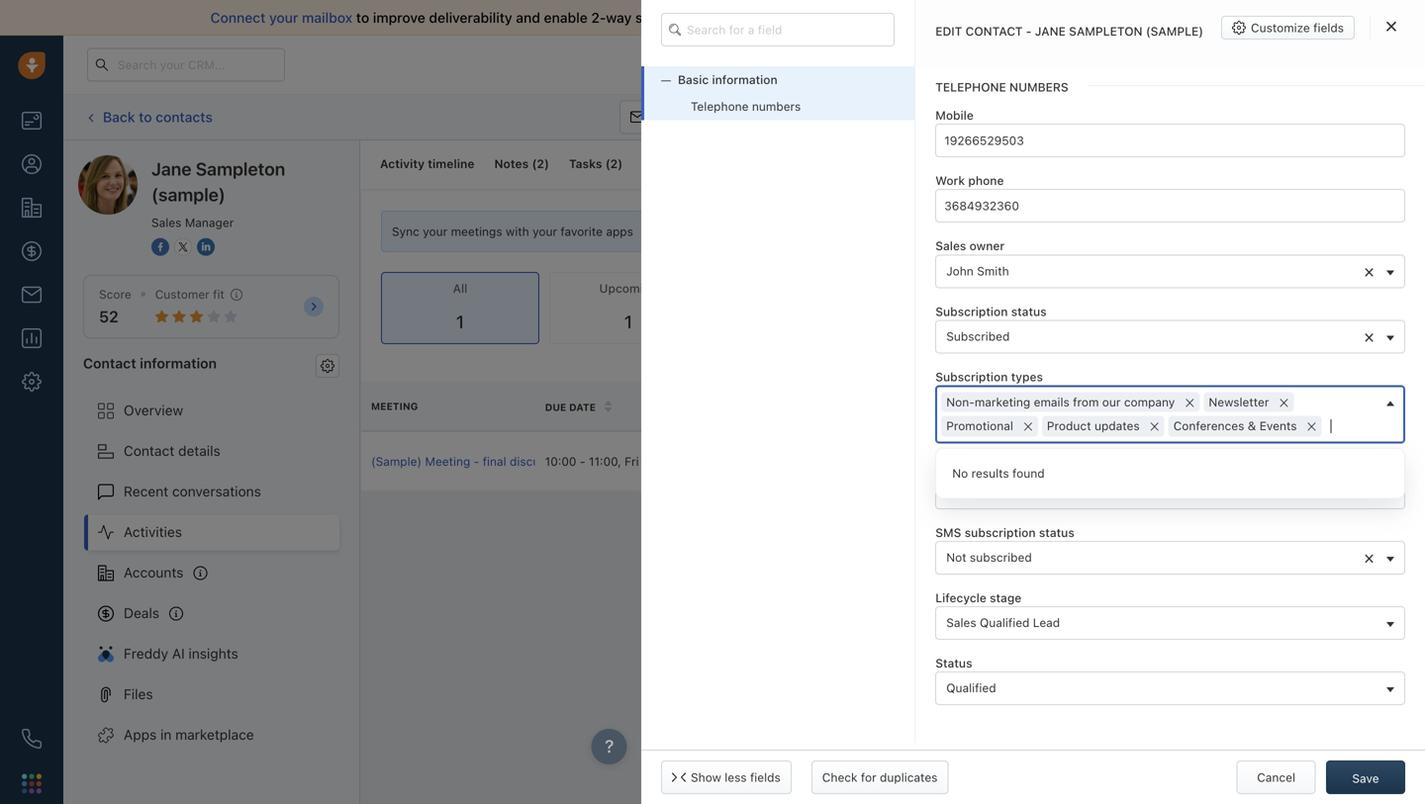 Task type: locate. For each thing, give the bounding box(es) containing it.
)
[[544, 157, 549, 171], [618, 157, 623, 171]]

activities
[[124, 524, 182, 541]]

1 horizontal spatial from
[[1162, 9, 1193, 26]]

0 vertical spatial information
[[712, 73, 778, 87]]

1 not from the top
[[947, 485, 967, 499]]

not for whatsapp
[[947, 485, 967, 499]]

whatsapp subscription status
[[936, 460, 1108, 474]]

1 vertical spatial sampleton
[[196, 158, 285, 180]]

0 vertical spatial fields
[[1314, 21, 1344, 35]]

work
[[936, 174, 965, 188]]

send email image
[[1240, 59, 1254, 72]]

ends
[[945, 58, 970, 71]]

check for duplicates
[[822, 771, 938, 785]]

trial
[[922, 58, 942, 71]]

2 horizontal spatial meeting
[[1019, 110, 1064, 124]]

not subscribed down results
[[947, 485, 1032, 499]]

activity timeline
[[380, 157, 475, 171]]

meeting left final
[[425, 455, 471, 469]]

status up types
[[1011, 305, 1047, 319]]

0 vertical spatial telephone
[[936, 80, 1007, 94]]

john smith inside dialog
[[947, 264, 1009, 278]]

1 vertical spatial subscription
[[936, 370, 1008, 384]]

explore plans
[[1063, 57, 1139, 71]]

status down product updates
[[1073, 460, 1108, 474]]

0 vertical spatial (sample)
[[1146, 24, 1204, 38]]

1 for upcoming
[[625, 311, 633, 333]]

sms down no
[[936, 526, 962, 540]]

2 vertical spatial status
[[1039, 526, 1075, 540]]

2 1 from the left
[[625, 311, 633, 333]]

0 horizontal spatial to
[[139, 109, 152, 125]]

fields right less
[[750, 771, 781, 785]]

apps
[[124, 727, 157, 743]]

lifecycle stage
[[936, 591, 1022, 605]]

sales owner
[[936, 239, 1005, 253]]

sms down basic information link
[[834, 110, 859, 124]]

task
[[943, 110, 968, 124]]

status down "found"
[[1039, 526, 1075, 540]]

0 horizontal spatial )
[[544, 157, 549, 171]]

sampleton up explore plans
[[1069, 24, 1143, 38]]

0 vertical spatial subscribed
[[970, 485, 1032, 499]]

subscription for subscription types
[[936, 370, 1008, 384]]

connect for connect your mailbox to improve deliverability and enable 2-way sync of email conversations. import all your sales data so you don't have to start from scratch.
[[210, 9, 266, 26]]

1 horizontal spatial connect
[[1178, 282, 1225, 296]]

numbers down basic information link
[[752, 100, 801, 113]]

office 365 button
[[913, 220, 1013, 244]]

0 vertical spatial telephone numbers
[[936, 80, 1069, 94]]

add deal
[[1267, 110, 1317, 124]]

0 horizontal spatial sales
[[922, 9, 956, 26]]

(sample) meeting - final discussion about the deal
[[371, 455, 653, 469]]

sales down office
[[936, 239, 967, 253]]

1 vertical spatial telephone numbers
[[691, 100, 801, 113]]

0 vertical spatial connect
[[210, 9, 266, 26]]

1 vertical spatial (sample)
[[151, 184, 226, 205]]

information for contact information
[[140, 355, 217, 371]]

subscribed
[[947, 330, 1010, 344]]

0 horizontal spatial sampleton
[[196, 158, 285, 180]]

customer fit
[[155, 288, 225, 301]]

1 vertical spatial apps
[[1228, 282, 1256, 296]]

&
[[1248, 419, 1257, 433]]

information up overview
[[140, 355, 217, 371]]

- left don't
[[1026, 24, 1032, 38]]

1 2 from the left
[[537, 157, 544, 171]]

2 2 from the left
[[610, 157, 618, 171]]

fields
[[1314, 21, 1344, 35], [750, 771, 781, 785]]

0 vertical spatial numbers
[[1010, 80, 1069, 94]]

0 vertical spatial subscription
[[936, 305, 1008, 319]]

1 horizontal spatial deal
[[1293, 110, 1317, 124]]

john smith
[[947, 264, 1009, 278], [893, 455, 956, 469]]

(sample) up sales manager
[[151, 184, 226, 205]]

1 horizontal spatial add
[[1323, 282, 1345, 296]]

subscribed for sms
[[970, 551, 1032, 565]]

1 horizontal spatial smith
[[977, 264, 1009, 278]]

1 vertical spatial contact
[[124, 443, 175, 459]]

(sample) inside dialog
[[1146, 24, 1204, 38]]

0 vertical spatial in
[[974, 58, 983, 71]]

freddy ai insights
[[124, 646, 238, 662]]

-
[[1026, 24, 1032, 38], [474, 455, 479, 469], [580, 455, 586, 469]]

back to contacts
[[103, 109, 213, 125]]

add meeting button
[[1295, 272, 1405, 306]]

0 horizontal spatial sms
[[834, 110, 859, 124]]

jane inside jane sampleton (sample)
[[151, 158, 192, 180]]

2 subscribed from the top
[[970, 551, 1032, 565]]

subscription up subscribed
[[936, 305, 1008, 319]]

results
[[972, 467, 1009, 481]]

to
[[356, 9, 369, 26], [1111, 9, 1124, 26], [139, 109, 152, 125]]

import
[[824, 9, 868, 26]]

contact up the recent
[[124, 443, 175, 459]]

sales left manager
[[151, 216, 182, 230]]

0 vertical spatial jane
[[1035, 24, 1066, 38]]

telephone numbers
[[936, 80, 1069, 94], [691, 100, 801, 113]]

2 horizontal spatial -
[[1026, 24, 1032, 38]]

0 horizontal spatial -
[[474, 455, 479, 469]]

in left 21
[[974, 58, 983, 71]]

connect your mailbox link
[[210, 9, 356, 26]]

1 horizontal spatial -
[[580, 455, 586, 469]]

sales inside button
[[947, 616, 977, 630]]

details
[[178, 443, 221, 459]]

subscribed down no results found
[[970, 485, 1032, 499]]

(sample) up explore plans link
[[1146, 24, 1204, 38]]

jane right you
[[1035, 24, 1066, 38]]

( right notes
[[532, 157, 537, 171]]

information up 'call'
[[712, 73, 778, 87]]

1 vertical spatial fields
[[750, 771, 781, 785]]

no
[[953, 467, 968, 481]]

information inside dialog
[[712, 73, 778, 87]]

× button for conferences & events
[[1302, 415, 1322, 437]]

(
[[532, 157, 537, 171], [606, 157, 610, 171]]

1 subscribed from the top
[[970, 485, 1032, 499]]

21
[[986, 58, 998, 71]]

0 horizontal spatial jane
[[151, 158, 192, 180]]

0 horizontal spatial meeting
[[371, 401, 418, 412]]

1 horizontal spatial sampleton
[[1069, 24, 1143, 38]]

back to contacts link
[[83, 102, 214, 133]]

1 vertical spatial meeting
[[371, 401, 418, 412]]

× button down the 'company'
[[1145, 415, 1165, 437]]

not for sms
[[947, 551, 967, 565]]

telephone down your trial ends in 21 days
[[936, 80, 1007, 94]]

1 1 from the left
[[456, 311, 464, 333]]

close image
[[1396, 13, 1406, 23], [1387, 21, 1397, 32]]

0 horizontal spatial (sample)
[[151, 184, 226, 205]]

search image
[[669, 21, 689, 38]]

owner
[[970, 239, 1005, 253]]

- left final
[[474, 455, 479, 469]]

sales manager
[[151, 216, 234, 230]]

× button for product updates
[[1145, 415, 1165, 437]]

to right back
[[139, 109, 152, 125]]

1 vertical spatial numbers
[[752, 100, 801, 113]]

non-marketing emails from our company
[[947, 396, 1175, 409]]

have
[[1077, 9, 1107, 26]]

× button up events
[[1274, 391, 1294, 413]]

0 vertical spatial not subscribed
[[947, 485, 1032, 499]]

1 horizontal spatial in
[[974, 58, 983, 71]]

(sample)
[[371, 455, 422, 469]]

contact
[[966, 24, 1023, 38]]

sms inside button
[[834, 110, 859, 124]]

subscribed down the sms subscription status
[[970, 551, 1032, 565]]

meeting
[[1019, 110, 1064, 124], [371, 401, 418, 412], [425, 455, 471, 469]]

0 vertical spatial deal
[[1293, 110, 1317, 124]]

1 horizontal spatial )
[[618, 157, 623, 171]]

0 horizontal spatial connect
[[210, 9, 266, 26]]

0 vertical spatial john smith
[[947, 264, 1009, 278]]

to left start
[[1111, 9, 1124, 26]]

import all your sales data link
[[824, 9, 992, 26]]

2 not subscribed from the top
[[947, 551, 1032, 565]]

smith
[[977, 264, 1009, 278], [924, 455, 956, 469]]

sms for sms subscription status
[[936, 526, 962, 540]]

1 horizontal spatial john
[[947, 264, 974, 278]]

from
[[1162, 9, 1193, 26], [1073, 396, 1099, 409]]

1 horizontal spatial 1
[[625, 311, 633, 333]]

sampleton up manager
[[196, 158, 285, 180]]

connect up search your crm... text box
[[210, 9, 266, 26]]

not subscribed for whatsapp
[[947, 485, 1032, 499]]

2 not from the top
[[947, 551, 967, 565]]

× button down "emails"
[[1019, 415, 1038, 437]]

sales for sales activities
[[1114, 110, 1145, 124]]

custom
[[925, 157, 969, 171]]

deal inside button
[[1293, 110, 1317, 124]]

2
[[537, 157, 544, 171], [610, 157, 618, 171]]

0 vertical spatial add
[[1267, 110, 1290, 124]]

( for tasks
[[606, 157, 610, 171]]

john down owner
[[893, 455, 920, 469]]

0 vertical spatial smith
[[977, 264, 1009, 278]]

phone element
[[12, 720, 51, 759]]

- for contact
[[1026, 24, 1032, 38]]

connect down work phone text field
[[1178, 282, 1225, 296]]

10:00 - 11:00, fri 15 mar, 2024
[[545, 455, 715, 469]]

subscription up non-
[[936, 370, 1008, 384]]

) right 'tasks'
[[618, 157, 623, 171]]

meeting inside button
[[1019, 110, 1064, 124]]

×
[[1364, 260, 1375, 282], [1364, 326, 1375, 347], [1185, 391, 1196, 412], [1279, 391, 1290, 412], [1023, 415, 1034, 436], [1150, 415, 1160, 436], [1307, 415, 1317, 436], [1364, 482, 1375, 503], [1364, 547, 1375, 568]]

1 horizontal spatial fields
[[1314, 21, 1344, 35]]

subscribed
[[970, 485, 1032, 499], [970, 551, 1032, 565]]

subscription down no results found
[[965, 526, 1036, 540]]

- inside 'link'
[[474, 455, 479, 469]]

2 ( from the left
[[606, 157, 610, 171]]

1 vertical spatial not subscribed
[[947, 551, 1032, 565]]

not up lifecycle
[[947, 551, 967, 565]]

0 horizontal spatial 1
[[456, 311, 464, 333]]

add left meeting
[[1323, 282, 1345, 296]]

None search field
[[661, 13, 895, 47], [1326, 416, 1351, 437], [661, 13, 895, 47], [1326, 416, 1351, 437]]

1 vertical spatial not
[[947, 551, 967, 565]]

fields right customize
[[1314, 21, 1344, 35]]

discussion
[[510, 455, 569, 469]]

1 vertical spatial information
[[140, 355, 217, 371]]

1 vertical spatial sms
[[936, 526, 962, 540]]

meeting up activity
[[1019, 110, 1064, 124]]

0 horizontal spatial (
[[532, 157, 537, 171]]

john smith down owner
[[893, 455, 956, 469]]

× button for promotional
[[1019, 415, 1038, 437]]

john
[[947, 264, 974, 278], [893, 455, 920, 469]]

connect
[[210, 9, 266, 26], [1178, 282, 1225, 296]]

1 horizontal spatial information
[[712, 73, 778, 87]]

0 horizontal spatial 2
[[537, 157, 544, 171]]

task button
[[913, 100, 979, 134]]

2 ) from the left
[[618, 157, 623, 171]]

1 subscription from the top
[[936, 305, 1008, 319]]

from right start
[[1162, 9, 1193, 26]]

not subscribed down the sms subscription status
[[947, 551, 1032, 565]]

smith down owner
[[977, 264, 1009, 278]]

(sample)
[[1146, 24, 1204, 38], [151, 184, 226, 205]]

0 horizontal spatial add
[[1267, 110, 1290, 124]]

1 horizontal spatial (
[[606, 157, 610, 171]]

dialog
[[641, 0, 1425, 805]]

subscription for sms
[[965, 526, 1036, 540]]

ai
[[172, 646, 185, 662]]

- inside dialog
[[1026, 24, 1032, 38]]

due
[[545, 402, 567, 413]]

0 vertical spatial john
[[947, 264, 974, 278]]

1 vertical spatial smith
[[924, 455, 956, 469]]

not
[[947, 485, 967, 499], [947, 551, 967, 565]]

due date
[[545, 402, 596, 413]]

in
[[974, 58, 983, 71], [160, 727, 172, 743]]

you
[[1011, 9, 1035, 26]]

2 vertical spatial meeting
[[425, 455, 471, 469]]

telephone numbers down 21
[[936, 80, 1069, 94]]

don't
[[1039, 9, 1073, 26]]

promotional
[[947, 419, 1014, 433]]

subscription
[[936, 305, 1008, 319], [936, 370, 1008, 384]]

1 ( from the left
[[532, 157, 537, 171]]

1 horizontal spatial jane
[[1035, 24, 1066, 38]]

- right 10:00
[[580, 455, 586, 469]]

1 horizontal spatial (sample)
[[1146, 24, 1204, 38]]

deal right the at the left bottom of page
[[629, 455, 653, 469]]

not down no
[[947, 485, 967, 499]]

1 horizontal spatial meeting
[[425, 455, 471, 469]]

0 horizontal spatial deal
[[629, 455, 653, 469]]

0 horizontal spatial information
[[140, 355, 217, 371]]

1 vertical spatial subscription
[[965, 526, 1036, 540]]

1 vertical spatial subscribed
[[970, 551, 1032, 565]]

1 vertical spatial connect
[[1178, 282, 1225, 296]]

) right notes
[[544, 157, 549, 171]]

telephone numbers down basic information
[[691, 100, 801, 113]]

1 not subscribed from the top
[[947, 485, 1032, 499]]

1 horizontal spatial 2
[[610, 157, 618, 171]]

call
[[730, 110, 751, 124]]

1 vertical spatial telephone
[[691, 100, 749, 113]]

1 vertical spatial jane
[[151, 158, 192, 180]]

fit
[[213, 288, 225, 301]]

insights
[[189, 646, 238, 662]]

0 horizontal spatial fields
[[750, 771, 781, 785]]

add for add deal
[[1267, 110, 1290, 124]]

sales
[[922, 9, 956, 26], [972, 157, 1002, 171]]

1 ) from the left
[[544, 157, 549, 171]]

sales left activities
[[1114, 110, 1145, 124]]

× button for newsletter
[[1274, 391, 1294, 413]]

sales qualified lead
[[947, 616, 1060, 630]]

call button
[[700, 100, 761, 134]]

× button right events
[[1302, 415, 1322, 437]]

edit
[[936, 24, 963, 38]]

) for notes ( 2 )
[[544, 157, 549, 171]]

smith left results
[[924, 455, 956, 469]]

( right 'tasks'
[[606, 157, 610, 171]]

meeting inside 'link'
[[425, 455, 471, 469]]

john smith down sales owner
[[947, 264, 1009, 278]]

0 vertical spatial not
[[947, 485, 967, 499]]

qualified button
[[936, 672, 1406, 706]]

× button
[[1180, 391, 1200, 413], [1274, 391, 1294, 413], [1019, 415, 1038, 437], [1145, 415, 1165, 437], [1302, 415, 1322, 437]]

1 vertical spatial in
[[160, 727, 172, 743]]

0 horizontal spatial in
[[160, 727, 172, 743]]

sms inside dialog
[[936, 526, 962, 540]]

2 subscription from the top
[[936, 370, 1008, 384]]

connect for connect apps
[[1178, 282, 1225, 296]]

1 down all
[[456, 311, 464, 333]]

sales left 'data'
[[922, 9, 956, 26]]

to right "mailbox"
[[356, 9, 369, 26]]

john down sales owner
[[947, 264, 974, 278]]

jane down 'contacts'
[[151, 158, 192, 180]]

qualified down 'status'
[[947, 682, 996, 696]]

1 down "upcoming"
[[625, 311, 633, 333]]

information for basic information
[[712, 73, 778, 87]]

in right apps
[[160, 727, 172, 743]]

add down what's new icon
[[1267, 110, 1290, 124]]

your right with
[[533, 225, 557, 239]]

sales up phone
[[972, 157, 1002, 171]]

meeting up (sample) in the left bottom of the page
[[371, 401, 418, 412]]

deal down what's new icon
[[1293, 110, 1317, 124]]

2 right 'tasks'
[[610, 157, 618, 171]]

sms
[[834, 110, 859, 124], [936, 526, 962, 540]]

basic information button
[[661, 73, 778, 87]]

1 vertical spatial john smith
[[893, 455, 956, 469]]

numbers up meeting button
[[1010, 80, 1069, 94]]

1 vertical spatial from
[[1073, 396, 1099, 409]]

× button up 'conferences'
[[1180, 391, 1200, 413]]

0 vertical spatial sampleton
[[1069, 24, 1143, 38]]

1 vertical spatial status
[[1073, 460, 1108, 474]]

0 vertical spatial meeting
[[1019, 110, 1064, 124]]

contact down the 52
[[83, 355, 136, 371]]

conferences & events
[[1174, 419, 1297, 433]]

subscription down "product"
[[998, 460, 1069, 474]]

from up product updates
[[1073, 396, 1099, 409]]

dialog containing ×
[[641, 0, 1425, 805]]

add
[[1267, 110, 1290, 124], [1323, 282, 1345, 296]]

deal inside 'link'
[[629, 455, 653, 469]]

0 vertical spatial subscription
[[998, 460, 1069, 474]]

improve
[[373, 9, 425, 26]]

qualified down stage at the right bottom
[[980, 616, 1030, 630]]

create custom sales activity
[[883, 157, 1049, 171]]

connect your mailbox to improve deliverability and enable 2-way sync of email conversations. import all your sales data so you don't have to start from scratch.
[[210, 9, 1250, 26]]

sales down lifecycle
[[947, 616, 977, 630]]

your right all
[[890, 9, 919, 26]]

) for tasks ( 2 )
[[618, 157, 623, 171]]

telephone down basic information dropdown button
[[691, 100, 749, 113]]

1 vertical spatial add
[[1323, 282, 1345, 296]]

2 right notes
[[537, 157, 544, 171]]

create
[[883, 157, 922, 171]]

0 horizontal spatial john
[[893, 455, 920, 469]]



Task type: vqa. For each thing, say whether or not it's contained in the screenshot.
channel icon within Web Widget link
no



Task type: describe. For each thing, give the bounding box(es) containing it.
way
[[606, 9, 632, 26]]

2-
[[591, 9, 606, 26]]

office 365
[[942, 225, 1002, 239]]

basic
[[678, 73, 709, 87]]

0 horizontal spatial telephone
[[691, 100, 749, 113]]

(sample) meeting - final discussion about the deal link
[[371, 453, 653, 470]]

work phone
[[936, 174, 1004, 188]]

notes ( 2 )
[[494, 157, 549, 171]]

mar,
[[659, 455, 683, 469]]

1 horizontal spatial numbers
[[1010, 80, 1069, 94]]

favorite
[[561, 225, 603, 239]]

1 for all
[[456, 311, 464, 333]]

52
[[99, 308, 119, 326]]

google
[[1051, 225, 1091, 239]]

subscribed for whatsapp
[[970, 485, 1032, 499]]

add for add meeting
[[1323, 282, 1345, 296]]

lead
[[1033, 616, 1060, 630]]

10:00
[[545, 455, 577, 469]]

meeting button
[[989, 100, 1075, 134]]

scratch.
[[1196, 9, 1250, 26]]

add deal button
[[1238, 100, 1326, 134]]

stage
[[990, 591, 1022, 605]]

subscription for subscription status
[[936, 305, 1008, 319]]

( for notes
[[532, 157, 537, 171]]

sampleton inside dialog
[[1069, 24, 1143, 38]]

Search for a field text field
[[661, 13, 895, 47]]

manager
[[185, 216, 234, 230]]

Work phone text field
[[936, 189, 1406, 223]]

0 horizontal spatial telephone numbers
[[691, 100, 801, 113]]

deliverability
[[429, 9, 512, 26]]

overview
[[124, 402, 183, 419]]

sampleton inside jane sampleton (sample)
[[196, 158, 285, 180]]

save
[[1353, 772, 1380, 786]]

conversations.
[[725, 9, 821, 26]]

mobile
[[936, 108, 974, 122]]

0 vertical spatial qualified
[[980, 616, 1030, 630]]

date
[[569, 402, 596, 413]]

duplicates
[[880, 771, 938, 785]]

your trial ends in 21 days
[[895, 58, 1025, 71]]

john inside dialog
[[947, 264, 974, 278]]

explore
[[1063, 57, 1105, 71]]

explore plans link
[[1052, 52, 1150, 76]]

enable
[[544, 9, 588, 26]]

1 horizontal spatial to
[[356, 9, 369, 26]]

mng settings image
[[321, 359, 335, 373]]

Search your CRM... text field
[[87, 48, 285, 82]]

not subscribed for sms
[[947, 551, 1032, 565]]

sales for sales qualified lead
[[947, 616, 977, 630]]

subscription status
[[936, 305, 1047, 319]]

and
[[516, 9, 540, 26]]

conferences
[[1174, 419, 1245, 433]]

email
[[649, 110, 679, 124]]

1 horizontal spatial telephone
[[936, 80, 1007, 94]]

0 horizontal spatial apps
[[606, 225, 633, 239]]

start
[[1128, 9, 1159, 26]]

our
[[1103, 396, 1121, 409]]

your left "mailbox"
[[269, 9, 298, 26]]

15
[[642, 455, 655, 469]]

sms for sms
[[834, 110, 859, 124]]

sales for sales manager
[[151, 216, 182, 230]]

google calendar
[[1051, 225, 1144, 239]]

fri
[[625, 455, 639, 469]]

from inside dialog
[[1073, 396, 1099, 409]]

save button
[[1326, 761, 1406, 795]]

phone image
[[22, 730, 42, 749]]

2 for tasks ( 2 )
[[610, 157, 618, 171]]

jane inside dialog
[[1035, 24, 1066, 38]]

apps in marketplace
[[124, 727, 254, 743]]

contact information
[[83, 355, 217, 371]]

(sample) inside jane sampleton (sample)
[[151, 184, 226, 205]]

× button for non-marketing emails from our company
[[1180, 391, 1200, 413]]

tasks
[[569, 157, 602, 171]]

status for sms subscription status
[[1039, 526, 1075, 540]]

2 for notes ( 2 )
[[537, 157, 544, 171]]

lifecycle
[[936, 591, 987, 605]]

edit contact - jane sampleton (sample)
[[936, 24, 1204, 38]]

google calendar button
[[1021, 220, 1155, 244]]

numbers inside telephone numbers link
[[752, 100, 801, 113]]

recent
[[124, 484, 168, 500]]

score
[[99, 288, 131, 301]]

meetings
[[451, 225, 503, 239]]

1 vertical spatial sales
[[972, 157, 1002, 171]]

0 horizontal spatial smith
[[924, 455, 956, 469]]

create custom sales activity link
[[861, 157, 1049, 171]]

data
[[960, 9, 989, 26]]

show less fields button
[[661, 761, 792, 795]]

contact for contact details
[[124, 443, 175, 459]]

cancel
[[1257, 771, 1296, 785]]

telephone numbers link
[[641, 93, 915, 120]]

phone
[[969, 174, 1004, 188]]

show
[[691, 771, 722, 785]]

less
[[725, 771, 747, 785]]

activity
[[380, 157, 425, 171]]

customize fields
[[1251, 21, 1344, 35]]

2 horizontal spatial to
[[1111, 9, 1124, 26]]

office
[[942, 225, 976, 239]]

what's new image
[[1284, 57, 1298, 71]]

1 horizontal spatial telephone numbers
[[936, 80, 1069, 94]]

found
[[1013, 467, 1045, 481]]

sales for sales owner
[[936, 239, 967, 253]]

11:00,
[[589, 455, 621, 469]]

activity
[[1005, 157, 1049, 171]]

1 vertical spatial qualified
[[947, 682, 996, 696]]

subscription for whatsapp
[[998, 460, 1069, 474]]

0 vertical spatial status
[[1011, 305, 1047, 319]]

0 vertical spatial sales
[[922, 9, 956, 26]]

Mobile text field
[[936, 124, 1406, 157]]

sms button
[[804, 100, 869, 134]]

no results found
[[953, 467, 1045, 481]]

sms subscription status
[[936, 526, 1075, 540]]

of
[[670, 9, 683, 26]]

your
[[895, 58, 919, 71]]

outcome
[[1067, 402, 1120, 413]]

status
[[936, 657, 973, 671]]

call link
[[700, 100, 761, 134]]

timeline
[[428, 157, 475, 171]]

0 vertical spatial from
[[1162, 9, 1193, 26]]

status for whatsapp subscription status
[[1073, 460, 1108, 474]]

email
[[687, 9, 721, 26]]

events
[[1260, 419, 1297, 433]]

contact for contact information
[[83, 355, 136, 371]]

your right sync
[[423, 225, 448, 239]]

- for meeting
[[474, 455, 479, 469]]

back
[[103, 109, 135, 125]]

about
[[572, 455, 605, 469]]

accounts
[[124, 565, 184, 581]]

freshworks switcher image
[[22, 774, 42, 794]]

upcoming
[[599, 282, 658, 296]]

no results found option
[[945, 457, 1397, 491]]



